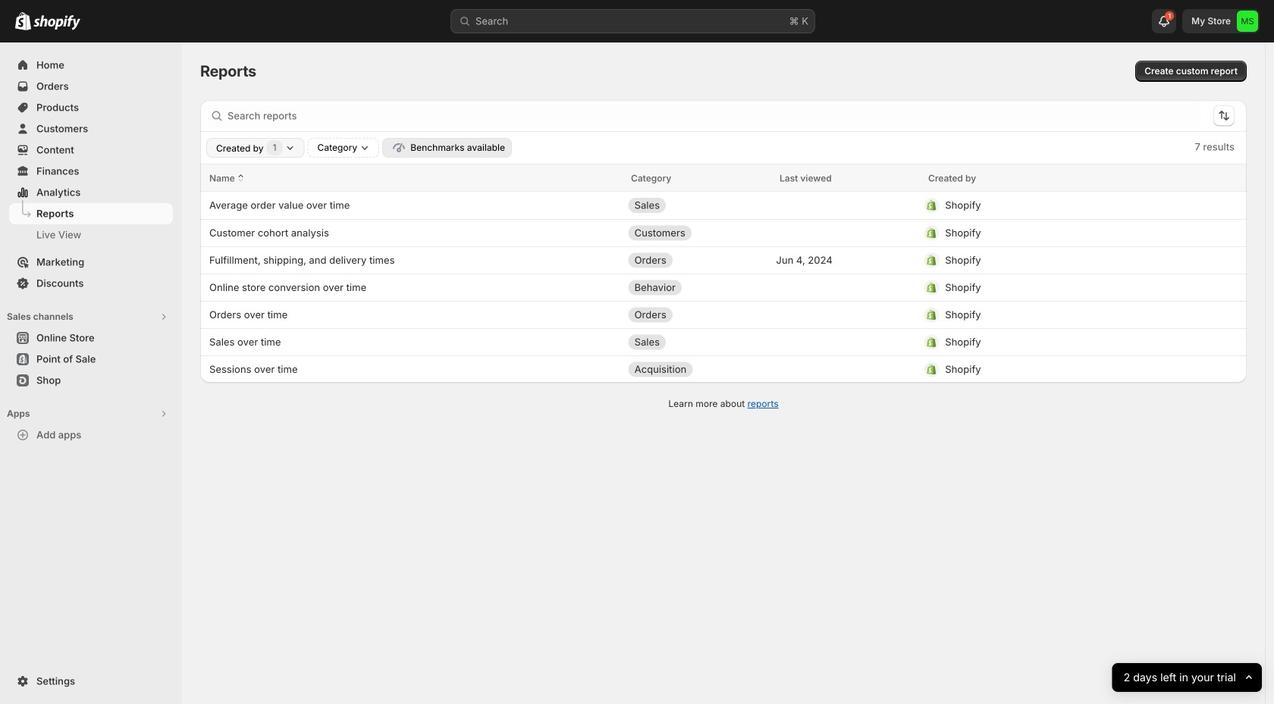 Task type: locate. For each thing, give the bounding box(es) containing it.
4 row from the top
[[200, 247, 1247, 274]]

shopify image
[[15, 12, 31, 30]]

shopify image
[[33, 15, 80, 30]]

7 row from the top
[[200, 329, 1247, 356]]

2 row from the top
[[200, 192, 1247, 219]]

row
[[200, 165, 1247, 192], [200, 192, 1247, 219], [200, 219, 1247, 247], [200, 247, 1247, 274], [200, 274, 1247, 301], [200, 301, 1247, 329], [200, 329, 1247, 356], [200, 356, 1247, 383]]

Search reports text field
[[228, 104, 1202, 128]]

cell
[[629, 193, 764, 218], [924, 193, 1196, 218], [629, 221, 764, 245], [924, 221, 1196, 245], [629, 248, 764, 273], [924, 248, 1196, 273], [629, 276, 764, 300], [924, 276, 1196, 300], [629, 303, 764, 327], [924, 303, 1196, 327], [629, 330, 764, 355], [924, 330, 1196, 355], [629, 358, 764, 382], [924, 358, 1196, 382]]

1 row from the top
[[200, 165, 1247, 192]]

6 row from the top
[[200, 301, 1247, 329]]

3 row from the top
[[200, 219, 1247, 247]]



Task type: vqa. For each thing, say whether or not it's contained in the screenshot.
second ROW
yes



Task type: describe. For each thing, give the bounding box(es) containing it.
5 row from the top
[[200, 274, 1247, 301]]

list of reports table
[[200, 165, 1247, 383]]

my store image
[[1237, 11, 1259, 32]]

8 row from the top
[[200, 356, 1247, 383]]



